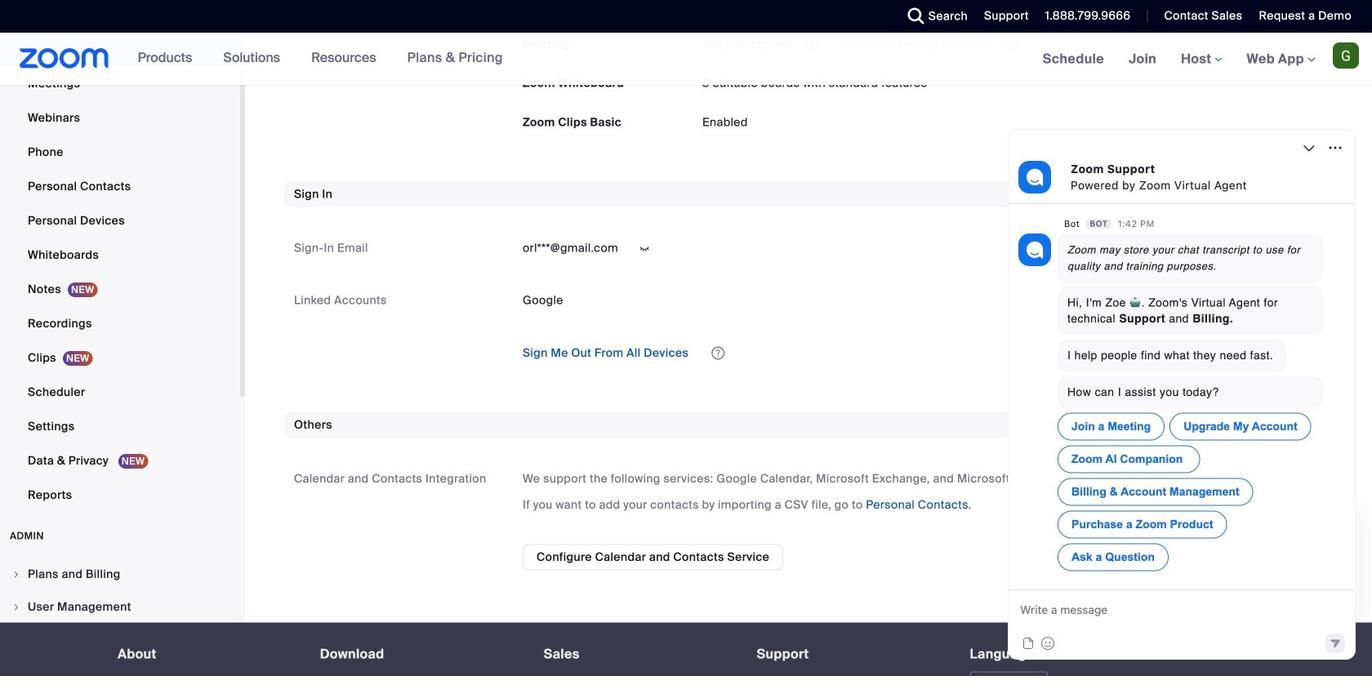 Task type: describe. For each thing, give the bounding box(es) containing it.
admin menu menu
[[0, 560, 240, 677]]

3 heading from the left
[[544, 648, 728, 662]]

2 heading from the left
[[320, 648, 515, 662]]

1 heading from the left
[[118, 648, 291, 662]]

profile picture image
[[1334, 42, 1360, 69]]

right image
[[11, 570, 21, 580]]

personal menu menu
[[0, 0, 240, 514]]

side navigation navigation
[[0, 0, 245, 677]]



Task type: locate. For each thing, give the bounding box(es) containing it.
product information navigation
[[126, 33, 516, 85]]

4 heading from the left
[[757, 648, 941, 662]]

1 menu item from the top
[[0, 560, 240, 591]]

banner
[[0, 33, 1373, 86]]

meetings navigation
[[1031, 33, 1373, 86]]

right image
[[11, 603, 21, 613]]

zoom logo image
[[20, 48, 109, 69]]

menu item
[[0, 560, 240, 591], [0, 592, 240, 623]]

0 vertical spatial menu item
[[0, 560, 240, 591]]

2 menu item from the top
[[0, 592, 240, 623]]

1 vertical spatial menu item
[[0, 592, 240, 623]]

application
[[523, 0, 1324, 18]]

heading
[[118, 648, 291, 662], [320, 648, 515, 662], [544, 648, 728, 662], [757, 648, 941, 662]]



Task type: vqa. For each thing, say whether or not it's contained in the screenshot.
Personal Menu menu
yes



